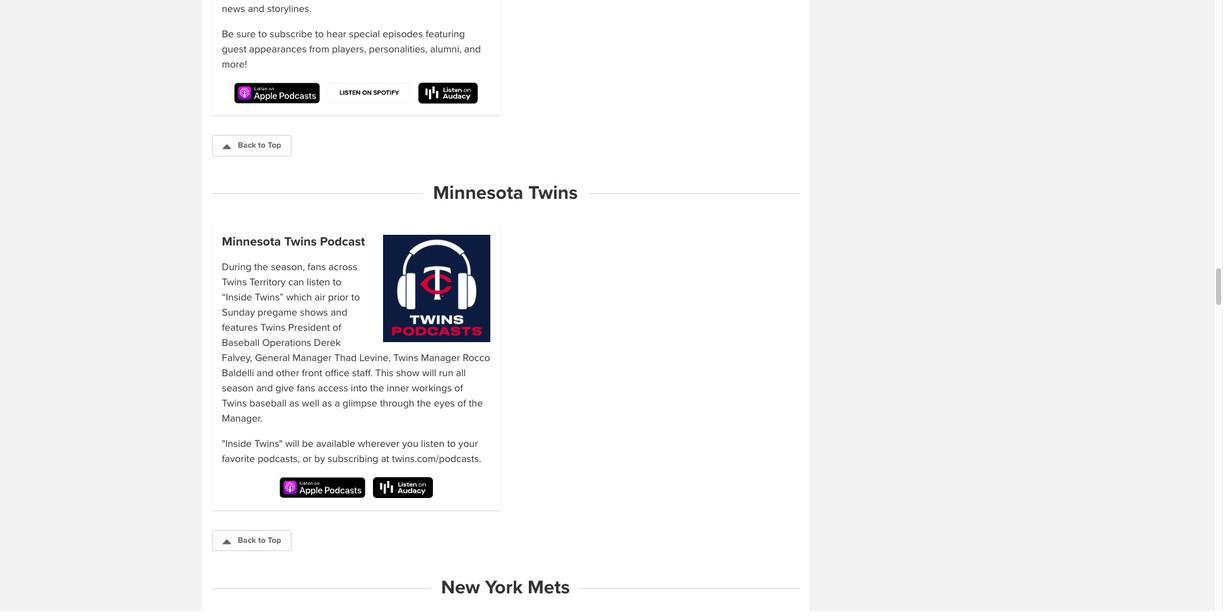 Task type: vqa. For each thing, say whether or not it's contained in the screenshot.
all- on the top right
no



Task type: locate. For each thing, give the bounding box(es) containing it.
will up workings
[[422, 367, 437, 380]]

1 back to top button from the top
[[212, 135, 292, 156]]

operations
[[262, 337, 311, 350]]

"inside
[[222, 438, 252, 451]]

1 vertical spatial top
[[268, 536, 281, 546]]

1 arrow up image from the top
[[223, 143, 231, 151]]

fans
[[308, 261, 326, 274], [297, 382, 315, 395]]

back to top button
[[212, 135, 292, 156], [212, 530, 292, 552]]

1 back from the top
[[238, 140, 256, 150]]

0 vertical spatial back to top
[[238, 140, 281, 150]]

office
[[325, 367, 350, 380]]

1 vertical spatial of
[[455, 382, 463, 395]]

0 vertical spatial back to top link
[[212, 135, 292, 156]]

episodes
[[383, 28, 423, 40]]

0 horizontal spatial manager
[[293, 352, 332, 365]]

1 vertical spatial minnesota
[[222, 234, 281, 249]]

back to top link
[[212, 135, 292, 156], [212, 530, 292, 552]]

twins.com/podcasts.
[[392, 453, 482, 466]]

staff.
[[352, 367, 373, 380]]

fans up well
[[297, 382, 315, 395]]

and
[[465, 43, 481, 55], [331, 307, 348, 319], [257, 367, 274, 380], [256, 382, 273, 395]]

into
[[351, 382, 368, 395]]

2 back to top button from the top
[[212, 530, 292, 552]]

minnesota for minnesota twins
[[433, 181, 524, 204]]

top for second back to top link from the top
[[268, 536, 281, 546]]

back to top for first back to top link from the top of the page
[[238, 140, 281, 150]]

during
[[222, 261, 252, 274]]

the
[[254, 261, 268, 274], [370, 382, 384, 395], [417, 398, 432, 410], [469, 398, 483, 410]]

and inside be sure to subscribe to hear special episodes featuring guest appearances from players, personalities, alumni, and more!
[[465, 43, 481, 55]]

1 vertical spatial will
[[285, 438, 300, 451]]

1 horizontal spatial manager
[[421, 352, 460, 365]]

1 vertical spatial back to top button
[[212, 530, 292, 552]]

twins"
[[254, 438, 283, 451]]

be
[[302, 438, 314, 451]]

territory
[[250, 276, 286, 289]]

thad
[[335, 352, 357, 365]]

listen up the air
[[307, 276, 330, 289]]

2 back to top from the top
[[238, 536, 281, 546]]

give
[[276, 382, 294, 395]]

at
[[381, 453, 390, 466]]

baldelli
[[222, 367, 254, 380]]

minnesota
[[433, 181, 524, 204], [222, 234, 281, 249]]

0 horizontal spatial minnesota
[[222, 234, 281, 249]]

back to top for second back to top link from the top
[[238, 536, 281, 546]]

a
[[335, 398, 340, 410]]

listen up twins.com/podcasts.
[[421, 438, 445, 451]]

2 top from the top
[[268, 536, 281, 546]]

of down all
[[455, 382, 463, 395]]

and down general
[[257, 367, 274, 380]]

0 vertical spatial back to top button
[[212, 135, 292, 156]]

1 vertical spatial fans
[[297, 382, 315, 395]]

and down prior
[[331, 307, 348, 319]]

1 vertical spatial listen
[[421, 438, 445, 451]]

0 vertical spatial will
[[422, 367, 437, 380]]

1 back to top link from the top
[[212, 135, 292, 156]]

0 vertical spatial listen
[[307, 276, 330, 289]]

personalities,
[[369, 43, 428, 55]]

special
[[349, 28, 380, 40]]

0 vertical spatial top
[[268, 140, 281, 150]]

to inside "inside twins" will be available wherever you listen to your favorite podcasts, or by subscribing at twins.com/podcasts.
[[447, 438, 456, 451]]

2 manager from the left
[[421, 352, 460, 365]]

your
[[459, 438, 478, 451]]

listen
[[307, 276, 330, 289], [421, 438, 445, 451]]

during the season, fans across twins territory can listen to "inside twins" which air prior to sunday pregame shows and features twins president of baseball operations derek falvey, general manager thad levine, twins manager rocco baldelli and other front office staff. this show will run all season and give fans access into the inner workings of twins baseball as well as a glimpse through the eyes of the manager.
[[222, 261, 490, 425]]

of right "eyes"
[[458, 398, 466, 410]]

favorite
[[222, 453, 255, 466]]

1 horizontal spatial minnesota
[[433, 181, 524, 204]]

0 vertical spatial arrow up image
[[223, 143, 231, 151]]

listen inside during the season, fans across twins territory can listen to "inside twins" which air prior to sunday pregame shows and features twins president of baseball operations derek falvey, general manager thad levine, twins manager rocco baldelli and other front office staff. this show will run all season and give fans access into the inner workings of twins baseball as well as a glimpse through the eyes of the manager.
[[307, 276, 330, 289]]

1 top from the top
[[268, 140, 281, 150]]

sunday
[[222, 307, 255, 319]]

top for first back to top link from the top of the page
[[268, 140, 281, 150]]

0 vertical spatial minnesota
[[433, 181, 524, 204]]

be
[[222, 28, 234, 40]]

1 vertical spatial arrow up image
[[223, 538, 231, 546]]

guest
[[222, 43, 247, 55]]

1 horizontal spatial listen
[[421, 438, 445, 451]]

back
[[238, 140, 256, 150], [238, 536, 256, 546]]

as
[[289, 398, 299, 410], [322, 398, 332, 410]]

will
[[422, 367, 437, 380], [285, 438, 300, 451]]

1 horizontal spatial as
[[322, 398, 332, 410]]

0 vertical spatial back
[[238, 140, 256, 150]]

will left be
[[285, 438, 300, 451]]

mets
[[528, 576, 570, 600]]

manager up run
[[421, 352, 460, 365]]

alumni,
[[430, 43, 462, 55]]

features
[[222, 322, 258, 334]]

back for first back to top link from the top of the page
[[238, 140, 256, 150]]

can
[[288, 276, 304, 289]]

0 horizontal spatial listen
[[307, 276, 330, 289]]

1 horizontal spatial will
[[422, 367, 437, 380]]

season
[[222, 382, 254, 395]]

run
[[439, 367, 454, 380]]

will inside during the season, fans across twins territory can listen to "inside twins" which air prior to sunday pregame shows and features twins president of baseball operations derek falvey, general manager thad levine, twins manager rocco baldelli and other front office staff. this show will run all season and give fans access into the inner workings of twins baseball as well as a glimpse through the eyes of the manager.
[[422, 367, 437, 380]]

shows
[[300, 307, 328, 319]]

the down workings
[[417, 398, 432, 410]]

derek
[[314, 337, 341, 350]]

0 horizontal spatial as
[[289, 398, 299, 410]]

2 back from the top
[[238, 536, 256, 546]]

2 arrow up image from the top
[[223, 538, 231, 546]]

all
[[456, 367, 466, 380]]

to
[[259, 28, 267, 40], [315, 28, 324, 40], [258, 140, 266, 150], [333, 276, 342, 289], [351, 291, 360, 304], [447, 438, 456, 451], [258, 536, 266, 546]]

0 horizontal spatial will
[[285, 438, 300, 451]]

arrow up image
[[223, 143, 231, 151], [223, 538, 231, 546]]

prior
[[328, 291, 349, 304]]

the down 'this'
[[370, 382, 384, 395]]

and right alumni,
[[465, 43, 481, 55]]

minnesota twins podcast
[[222, 234, 365, 249]]

manager
[[293, 352, 332, 365], [421, 352, 460, 365]]

will inside "inside twins" will be available wherever you listen to your favorite podcasts, or by subscribing at twins.com/podcasts.
[[285, 438, 300, 451]]

featuring
[[426, 28, 465, 40]]

of up derek
[[333, 322, 342, 334]]

0 vertical spatial fans
[[308, 261, 326, 274]]

available
[[316, 438, 356, 451]]

general
[[255, 352, 290, 365]]

inner
[[387, 382, 409, 395]]

as left a at the bottom of the page
[[322, 398, 332, 410]]

1 vertical spatial back to top link
[[212, 530, 292, 552]]

manager up "front"
[[293, 352, 332, 365]]

back to top
[[238, 140, 281, 150], [238, 536, 281, 546]]

top
[[268, 140, 281, 150], [268, 536, 281, 546]]

fans left across
[[308, 261, 326, 274]]

1 vertical spatial back to top
[[238, 536, 281, 546]]

more!
[[222, 58, 247, 70]]

of
[[333, 322, 342, 334], [455, 382, 463, 395], [458, 398, 466, 410]]

1 back to top from the top
[[238, 140, 281, 150]]

twins
[[529, 181, 578, 204], [284, 234, 317, 249], [222, 276, 247, 289], [261, 322, 286, 334], [394, 352, 419, 365], [222, 398, 247, 410]]

from
[[309, 43, 330, 55]]

1 vertical spatial back
[[238, 536, 256, 546]]

levine,
[[360, 352, 391, 365]]

manager.
[[222, 413, 263, 425]]

as left well
[[289, 398, 299, 410]]



Task type: describe. For each thing, give the bounding box(es) containing it.
minnesota for minnesota twins podcast
[[222, 234, 281, 249]]

back for second back to top link from the top
[[238, 536, 256, 546]]

new
[[441, 576, 480, 600]]

season,
[[271, 261, 305, 274]]

new york mets
[[441, 576, 570, 600]]

minnesota twins
[[433, 181, 578, 204]]

1 as from the left
[[289, 398, 299, 410]]

0 vertical spatial of
[[333, 322, 342, 334]]

listen inside "inside twins" will be available wherever you listen to your favorite podcasts, or by subscribing at twins.com/podcasts.
[[421, 438, 445, 451]]

hear
[[327, 28, 347, 40]]

2 back to top link from the top
[[212, 530, 292, 552]]

well
[[302, 398, 320, 410]]

which
[[286, 291, 312, 304]]

across
[[329, 261, 358, 274]]

the up "territory"
[[254, 261, 268, 274]]

twins"
[[255, 291, 284, 304]]

arrow up image for first back to top link from the top of the page's back to top button
[[223, 143, 231, 151]]

york
[[485, 576, 523, 600]]

air
[[315, 291, 326, 304]]

you
[[402, 438, 419, 451]]

subscribe
[[270, 28, 313, 40]]

workings
[[412, 382, 452, 395]]

president
[[288, 322, 330, 334]]

arrow up image for back to top button related to second back to top link from the top
[[223, 538, 231, 546]]

access
[[318, 382, 348, 395]]

2 as from the left
[[322, 398, 332, 410]]

other
[[276, 367, 299, 380]]

podcasts,
[[258, 453, 300, 466]]

and up the baseball
[[256, 382, 273, 395]]

"inside
[[222, 291, 252, 304]]

be sure to subscribe to hear special episodes featuring guest appearances from players, personalities, alumni, and more!
[[222, 28, 481, 70]]

eyes
[[434, 398, 455, 410]]

the right "eyes"
[[469, 398, 483, 410]]

through
[[380, 398, 415, 410]]

front
[[302, 367, 323, 380]]

rocco
[[463, 352, 490, 365]]

2 vertical spatial of
[[458, 398, 466, 410]]

subscribing
[[328, 453, 379, 466]]

baseball
[[250, 398, 287, 410]]

1 manager from the left
[[293, 352, 332, 365]]

players,
[[332, 43, 367, 55]]

falvey,
[[222, 352, 252, 365]]

this
[[375, 367, 394, 380]]

podcast
[[320, 234, 365, 249]]

baseball
[[222, 337, 260, 350]]

back to top button for second back to top link from the top
[[212, 530, 292, 552]]

pregame
[[258, 307, 298, 319]]

twins podcasts image
[[383, 235, 491, 342]]

appearances
[[249, 43, 307, 55]]

back to top button for first back to top link from the top of the page
[[212, 135, 292, 156]]

wherever
[[358, 438, 400, 451]]

sure
[[237, 28, 256, 40]]

show
[[396, 367, 420, 380]]

glimpse
[[343, 398, 378, 410]]

"inside twins" will be available wherever you listen to your favorite podcasts, or by subscribing at twins.com/podcasts.
[[222, 438, 482, 466]]

by
[[314, 453, 325, 466]]

or
[[303, 453, 312, 466]]



